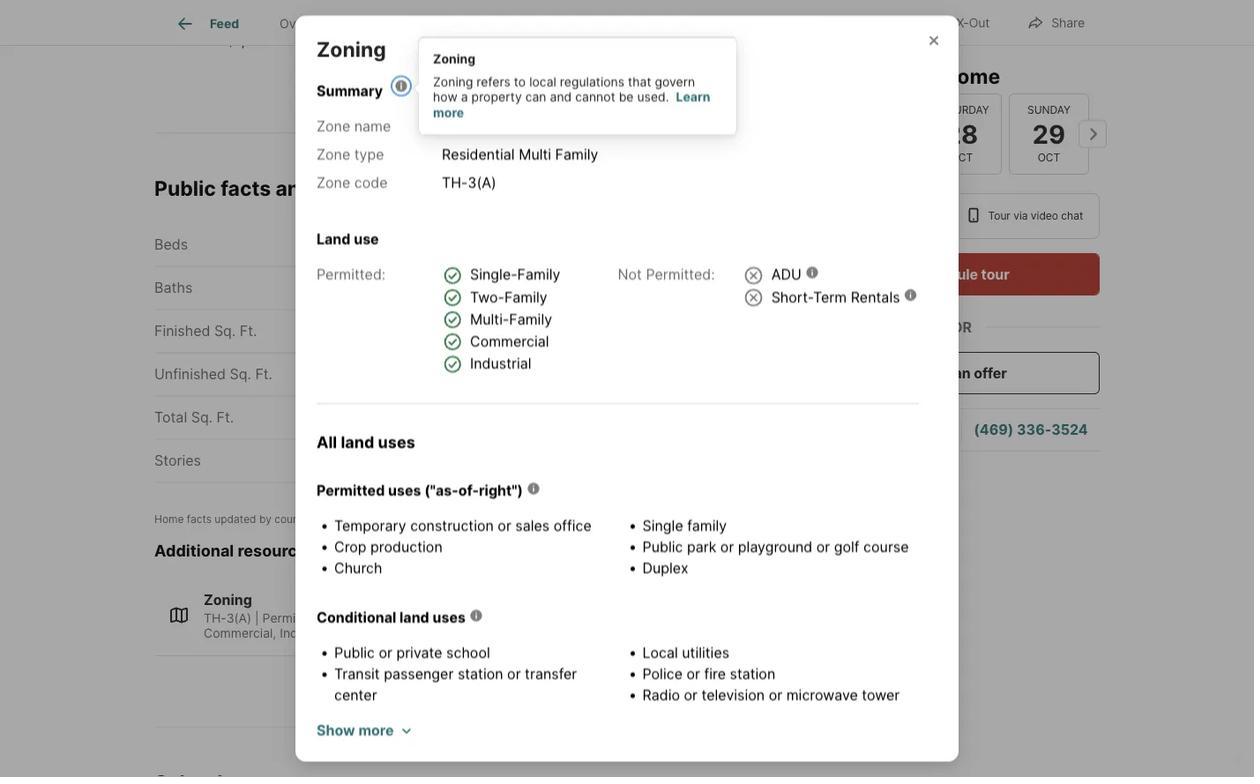 Task type: locate. For each thing, give the bounding box(es) containing it.
1 vertical spatial public
[[643, 538, 683, 555]]

3 zone from the top
[[317, 173, 350, 191]]

not
[[618, 265, 642, 282]]

two- right 2
[[470, 288, 505, 305]]

additional
[[154, 541, 234, 561]]

two-
[[470, 288, 505, 305], [412, 611, 442, 626]]

0 vertical spatial public
[[154, 175, 216, 200]]

0 vertical spatial zone
[[317, 117, 350, 134]]

0 horizontal spatial th-
[[204, 611, 226, 626]]

private
[[396, 644, 443, 661]]

station up television
[[730, 665, 776, 682]]

2 horizontal spatial oct
[[1038, 151, 1061, 164]]

conditional land uses
[[317, 609, 466, 626]]

stories
[[154, 452, 201, 469]]

1 vertical spatial land
[[400, 609, 429, 626]]

0 horizontal spatial townhouse
[[442, 117, 518, 134]]

favorite
[[849, 15, 895, 30]]

2 vertical spatial public
[[334, 644, 375, 661]]

zone
[[317, 117, 350, 134], [317, 145, 350, 162], [317, 173, 350, 191]]

("as-
[[425, 482, 459, 499]]

start an offer
[[917, 364, 1007, 382]]

go
[[824, 64, 852, 88]]

radio
[[643, 686, 680, 703]]

1 zone from the top
[[317, 117, 350, 134]]

tour right schedule
[[982, 266, 1010, 283]]

single- inside permitted land uses element
[[470, 266, 518, 283]]

1 horizontal spatial tour
[[982, 266, 1010, 283]]

public down single
[[643, 538, 683, 555]]

2 horizontal spatial public
[[643, 538, 683, 555]]

0 vertical spatial more
[[433, 105, 464, 120]]

1 horizontal spatial two-
[[470, 288, 505, 305]]

sales
[[516, 517, 550, 534]]

temporary
[[334, 517, 406, 534]]

or left the private
[[379, 644, 393, 661]]

townhouse up "residential"
[[442, 117, 518, 134]]

single- up two-family
[[470, 266, 518, 283]]

multi- up school
[[486, 611, 520, 626]]

short-term rentals
[[772, 288, 900, 305]]

zoning
[[318, 175, 385, 200]]

single- down church on the bottom left of the page
[[326, 611, 368, 626]]

(469)
[[974, 421, 1014, 438]]

1 horizontal spatial family,
[[442, 611, 483, 626]]

share
[[1052, 15, 1085, 30]]

and left zoning
[[276, 175, 313, 200]]

an
[[954, 364, 971, 382]]

finished
[[154, 322, 210, 340]]

zone for zone type
[[317, 145, 350, 162]]

1 vertical spatial th-
[[204, 611, 226, 626]]

sq. right unfinished
[[230, 366, 251, 383]]

1 horizontal spatial townhouse
[[720, 279, 797, 296]]

ft. for unfinished sq. ft.
[[255, 366, 273, 383]]

or left sales
[[498, 517, 512, 534]]

land right all on the bottom left of page
[[341, 432, 374, 451]]

more for show more
[[359, 721, 394, 739]]

1 vertical spatial ft.
[[255, 366, 273, 383]]

family up commercial
[[509, 310, 552, 327]]

history
[[571, 16, 613, 31]]

land up the private
[[400, 609, 429, 626]]

permitted: right not
[[646, 265, 715, 282]]

property details tab
[[355, 3, 488, 45]]

duplex
[[643, 559, 689, 576]]

1 vertical spatial single-
[[326, 611, 368, 626]]

1 year from the top
[[484, 322, 514, 340]]

zone up zone type
[[317, 117, 350, 134]]

zone name
[[317, 117, 391, 134]]

0 horizontal spatial station
[[458, 665, 503, 682]]

oct down 28
[[951, 151, 973, 164]]

tour via video chat
[[989, 210, 1084, 222]]

tour
[[857, 64, 898, 88], [982, 266, 1010, 283]]

public for public or private school transit passenger station or transfer center
[[334, 644, 375, 661]]

family, up school
[[442, 611, 483, 626]]

public up beds
[[154, 175, 216, 200]]

zone down zone type
[[317, 173, 350, 191]]

1 horizontal spatial more
[[433, 105, 464, 120]]

zoning up commercial,
[[204, 591, 252, 608]]

sale
[[509, 16, 535, 31]]

oct right on
[[368, 513, 386, 525]]

family up two-family
[[518, 266, 561, 283]]

1 vertical spatial sq.
[[230, 366, 251, 383]]

station down school
[[458, 665, 503, 682]]

ft.
[[240, 322, 257, 340], [255, 366, 273, 383], [217, 409, 234, 426]]

0 horizontal spatial more
[[359, 721, 394, 739]]

0 vertical spatial townhouse
[[442, 117, 518, 134]]

0 horizontal spatial oct
[[368, 513, 386, 525]]

land for conditional
[[400, 609, 429, 626]]

1 horizontal spatial industrial
[[470, 354, 532, 372]]

short-
[[772, 288, 813, 305]]

1 horizontal spatial public
[[334, 644, 375, 661]]

zoning element
[[317, 16, 407, 62]]

facts for updated
[[187, 513, 212, 525]]

sq. for finished
[[214, 322, 236, 340]]

1 horizontal spatial th-
[[442, 173, 468, 191]]

1 horizontal spatial 3(a)
[[468, 173, 497, 191]]

records
[[312, 513, 350, 525]]

1 vertical spatial 3(a)
[[226, 611, 252, 626]]

not permitted land uses element
[[618, 263, 957, 308]]

family, up transfer
[[520, 611, 561, 626]]

public
[[154, 175, 216, 200], [643, 538, 683, 555], [334, 644, 375, 661]]

public inside public or private school transit passenger station or transfer center
[[334, 644, 375, 661]]

townhouse
[[442, 117, 518, 134], [720, 279, 797, 296]]

1 vertical spatial year
[[484, 366, 514, 383]]

0 horizontal spatial public
[[154, 175, 216, 200]]

sunday
[[1028, 103, 1071, 116]]

0 horizontal spatial two-
[[412, 611, 442, 626]]

option
[[824, 193, 953, 239]]

1 vertical spatial and
[[276, 175, 313, 200]]

0 vertical spatial and
[[550, 89, 572, 104]]

townhouse district 3
[[442, 117, 583, 134]]

refers
[[477, 74, 511, 89]]

zoning down details
[[433, 52, 476, 67]]

single-family
[[470, 266, 561, 283]]

0 vertical spatial tour
[[857, 64, 898, 88]]

station inside local utilities police or fire station radio or television or microwave tower
[[730, 665, 776, 682]]

tour via video chat option
[[953, 193, 1100, 239]]

0 vertical spatial th-
[[442, 173, 468, 191]]

or
[[952, 318, 972, 336]]

—
[[453, 366, 467, 383]]

details
[[430, 16, 468, 31]]

1 vertical spatial townhouse
[[720, 279, 797, 296]]

0 horizontal spatial 3(a)
[[226, 611, 252, 626]]

2 zone from the top
[[317, 145, 350, 162]]

local utilities police or fire station radio or television or microwave tower
[[643, 644, 900, 703]]

2 year from the top
[[484, 366, 514, 383]]

feed link
[[175, 13, 239, 34]]

1 horizontal spatial oct
[[951, 151, 973, 164]]

zoning inside zoning th-3(a) | permitted: single-family, two-family, multi-family, commercial, industrial
[[204, 591, 252, 608]]

0 horizontal spatial land
[[341, 432, 374, 451]]

park
[[687, 538, 717, 555]]

3(a) inside zoning name, type, and code element
[[468, 173, 497, 191]]

1 vertical spatial multi-
[[486, 611, 520, 626]]

land use
[[317, 230, 379, 247]]

or left golf
[[817, 538, 830, 555]]

industrial down conditional
[[280, 626, 334, 641]]

permitted land uses element
[[317, 263, 589, 374]]

multi- down two-family
[[470, 310, 509, 327]]

more down how
[[433, 105, 464, 120]]

0 vertical spatial year
[[484, 322, 514, 340]]

permitted: down the land use
[[317, 265, 386, 282]]

station inside public or private school transit passenger station or transfer center
[[458, 665, 503, 682]]

transfer
[[525, 665, 577, 682]]

year
[[484, 322, 514, 340], [484, 366, 514, 383]]

ft. up unfinished sq. ft.
[[240, 322, 257, 340]]

oct inside sunday 29 oct
[[1038, 151, 1061, 164]]

19,
[[389, 513, 403, 525]]

family
[[687, 517, 727, 534]]

3 family, from the left
[[520, 611, 561, 626]]

0 horizontal spatial family,
[[368, 611, 409, 626]]

0 vertical spatial two-
[[470, 288, 505, 305]]

1 horizontal spatial facts
[[221, 175, 271, 200]]

multi- inside zoning th-3(a) | permitted: single-family, two-family, multi-family, commercial, industrial
[[486, 611, 520, 626]]

production
[[371, 538, 443, 555]]

2 vertical spatial zone
[[317, 173, 350, 191]]

0 horizontal spatial single-
[[326, 611, 368, 626]]

oct down 29
[[1038, 151, 1061, 164]]

1 station from the left
[[458, 665, 503, 682]]

uses up 19,
[[388, 482, 421, 499]]

permitted:
[[317, 265, 386, 282], [646, 265, 715, 282], [263, 611, 323, 626]]

industrial inside permitted land uses element
[[470, 354, 532, 372]]

more right show on the bottom
[[359, 721, 394, 739]]

1 vertical spatial two-
[[412, 611, 442, 626]]

townhouse inside zoning name, type, and code element
[[442, 117, 518, 134]]

be
[[619, 89, 634, 104]]

industrial down commercial
[[470, 354, 532, 372]]

uses up school
[[433, 609, 466, 626]]

2 horizontal spatial family,
[[520, 611, 561, 626]]

1 vertical spatial zone
[[317, 145, 350, 162]]

or right television
[[769, 686, 783, 703]]

0 vertical spatial sq.
[[214, 322, 236, 340]]

year for year renovated
[[484, 366, 514, 383]]

zone up zone code
[[317, 145, 350, 162]]

th- down "residential"
[[442, 173, 468, 191]]

family for multi-family
[[509, 310, 552, 327]]

2 vertical spatial sq.
[[191, 409, 213, 426]]

use
[[354, 230, 379, 247]]

family down 3
[[555, 145, 599, 162]]

overview
[[280, 16, 335, 31]]

year left "built"
[[484, 322, 514, 340]]

0 vertical spatial 3(a)
[[468, 173, 497, 191]]

0 vertical spatial facts
[[221, 175, 271, 200]]

1 horizontal spatial land
[[400, 609, 429, 626]]

schedule
[[914, 266, 978, 283]]

zone for zone name
[[317, 117, 350, 134]]

1 vertical spatial tour
[[982, 266, 1010, 283]]

1 vertical spatial industrial
[[280, 626, 334, 641]]

tab list
[[154, 0, 734, 45]]

police
[[643, 665, 683, 682]]

oct inside saturday 28 oct
[[951, 151, 973, 164]]

permitted: inside not permitted land uses element
[[646, 265, 715, 282]]

used.
[[637, 89, 669, 104]]

3(a) up commercial,
[[226, 611, 252, 626]]

0 vertical spatial uses
[[378, 432, 415, 451]]

oct for 29
[[1038, 151, 1061, 164]]

more for learn more
[[433, 105, 464, 120]]

family down single-family at the top left
[[505, 288, 548, 305]]

or left fire on the bottom
[[687, 665, 700, 682]]

more inside 'learn more'
[[433, 105, 464, 120]]

more inside show more dropdown button
[[359, 721, 394, 739]]

x-out button
[[917, 4, 1005, 40]]

zoning
[[317, 37, 386, 61], [433, 52, 476, 67], [433, 74, 473, 89], [204, 591, 252, 608]]

0 vertical spatial land
[[341, 432, 374, 451]]

1 horizontal spatial and
[[550, 89, 572, 104]]

ft. down unfinished sq. ft.
[[217, 409, 234, 426]]

2 station from the left
[[730, 665, 776, 682]]

0 vertical spatial industrial
[[470, 354, 532, 372]]

0 horizontal spatial facts
[[187, 513, 212, 525]]

adu
[[772, 266, 802, 283]]

ft. for finished sq. ft.
[[240, 322, 257, 340]]

zoning up how
[[433, 74, 473, 89]]

by
[[259, 513, 272, 525]]

0 horizontal spatial tour
[[857, 64, 898, 88]]

th- inside zoning name, type, and code element
[[442, 173, 468, 191]]

next image
[[1079, 120, 1107, 148]]

schools tab
[[634, 3, 720, 45]]

permitted
[[317, 482, 385, 499]]

family, up the private
[[368, 611, 409, 626]]

2 vertical spatial ft.
[[217, 409, 234, 426]]

office
[[554, 517, 592, 534]]

oct for 28
[[951, 151, 973, 164]]

2 vertical spatial uses
[[433, 609, 466, 626]]

0 vertical spatial multi-
[[470, 310, 509, 327]]

1 vertical spatial more
[[359, 721, 394, 739]]

home
[[154, 513, 184, 525]]

permitted: right |
[[263, 611, 323, 626]]

code
[[354, 173, 388, 191]]

family
[[555, 145, 599, 162], [518, 266, 561, 283], [505, 288, 548, 305], [509, 310, 552, 327]]

facts for and
[[221, 175, 271, 200]]

regulations
[[560, 74, 625, 89]]

1 vertical spatial facts
[[187, 513, 212, 525]]

year down commercial
[[484, 366, 514, 383]]

None button
[[835, 92, 915, 176], [922, 93, 1002, 175], [1009, 93, 1090, 175], [835, 92, 915, 176], [922, 93, 1002, 175], [1009, 93, 1090, 175]]

townhouse left term
[[720, 279, 797, 296]]

crop
[[334, 538, 367, 555]]

and down local
[[550, 89, 572, 104]]

1 horizontal spatial single-
[[470, 266, 518, 283]]

tour right go on the right of page
[[857, 64, 898, 88]]

learn
[[676, 89, 711, 104]]

microwave
[[787, 686, 858, 703]]

uses up permitted uses ("as-of-right")
[[378, 432, 415, 451]]

land
[[317, 230, 351, 247]]

golf
[[834, 538, 860, 555]]

resources
[[238, 541, 316, 561]]

out
[[969, 15, 990, 30]]

temporary construction or sales office crop production church
[[334, 517, 592, 576]]

permitted: inside zoning th-3(a) | permitted: single-family, two-family, multi-family, commercial, industrial
[[263, 611, 323, 626]]

zoning inside zoning refers to local regulations that govern how a property can and cannot be used.
[[433, 74, 473, 89]]

3(a) down "residential"
[[468, 173, 497, 191]]

sq. right finished
[[214, 322, 236, 340]]

0 horizontal spatial industrial
[[280, 626, 334, 641]]

public facts and zoning for 1923 abshire ln
[[154, 175, 583, 200]]

ft. down finished sq. ft.
[[255, 366, 273, 383]]

sq. right 'total'
[[191, 409, 213, 426]]

zoning up summary
[[317, 37, 386, 61]]

tour inside button
[[982, 266, 1010, 283]]

th- up commercial,
[[204, 611, 226, 626]]

land
[[341, 432, 374, 451], [400, 609, 429, 626]]

conditional
[[317, 609, 396, 626]]

0 vertical spatial ft.
[[240, 322, 257, 340]]

multi
[[519, 145, 551, 162]]

two- up the private
[[412, 611, 442, 626]]

favorite button
[[809, 4, 910, 40]]

0 vertical spatial single-
[[470, 266, 518, 283]]

public up transit
[[334, 644, 375, 661]]

1 horizontal spatial station
[[730, 665, 776, 682]]

home
[[945, 64, 1001, 88]]



Task type: describe. For each thing, give the bounding box(es) containing it.
share button
[[1012, 4, 1100, 40]]

passenger
[[384, 665, 454, 682]]

to
[[514, 74, 526, 89]]

course
[[864, 538, 909, 555]]

beds
[[154, 236, 188, 253]]

3524
[[1052, 421, 1088, 438]]

or inside temporary construction or sales office crop production church
[[498, 517, 512, 534]]

year renovated
[[484, 366, 589, 383]]

govern
[[655, 74, 695, 89]]

or right park
[[721, 538, 734, 555]]

and inside zoning refers to local regulations that govern how a property can and cannot be used.
[[550, 89, 572, 104]]

(469) 336-3524
[[974, 421, 1088, 438]]

townhouse for townhouse district 3
[[442, 117, 518, 134]]

total
[[154, 409, 187, 426]]

2 family, from the left
[[442, 611, 483, 626]]

sale & tax history tab
[[488, 3, 634, 45]]

county
[[275, 513, 309, 525]]

year built
[[484, 322, 547, 340]]

property
[[375, 16, 426, 31]]

home facts updated by county records on oct 19, 2023 .
[[154, 513, 435, 525]]

public for public facts and zoning for 1923 abshire ln
[[154, 175, 216, 200]]

transit
[[334, 665, 380, 682]]

public inside single family public park or playground or golf course duplex
[[643, 538, 683, 555]]

residential multi family
[[442, 145, 599, 162]]

multi- inside permitted land uses element
[[470, 310, 509, 327]]

total sq. ft.
[[154, 409, 234, 426]]

two-family
[[470, 288, 548, 305]]

center
[[334, 686, 377, 703]]

property
[[472, 89, 522, 104]]

built
[[518, 322, 547, 340]]

all land uses
[[317, 432, 415, 451]]

unfinished
[[154, 366, 226, 383]]

(469) 336-3524 link
[[974, 421, 1088, 438]]

a
[[461, 89, 468, 104]]

tab list containing feed
[[154, 0, 734, 45]]

schools
[[654, 16, 700, 31]]

how
[[433, 89, 458, 104]]

townhouse for townhouse
[[720, 279, 797, 296]]

or right radio
[[684, 686, 698, 703]]

residential
[[442, 145, 515, 162]]

2023
[[406, 513, 432, 525]]

overview tab
[[260, 3, 355, 45]]

tour for go
[[857, 64, 898, 88]]

baths
[[154, 279, 193, 296]]

updated
[[215, 513, 256, 525]]

336-
[[1017, 421, 1052, 438]]

unfinished sq. ft.
[[154, 366, 273, 383]]

sq. for unfinished
[[230, 366, 251, 383]]

1 vertical spatial uses
[[388, 482, 421, 499]]

finished sq. ft.
[[154, 322, 257, 340]]

tour via video chat list box
[[824, 193, 1100, 239]]

construction
[[410, 517, 494, 534]]

type
[[354, 145, 384, 162]]

zoning name, type, and code element
[[317, 115, 627, 200]]

show
[[317, 721, 355, 739]]

th- inside zoning th-3(a) | permitted: single-family, two-family, multi-family, commercial, industrial
[[204, 611, 226, 626]]

that
[[628, 74, 652, 89]]

tour for schedule
[[982, 266, 1010, 283]]

zone for zone code
[[317, 173, 350, 191]]

.
[[432, 513, 435, 525]]

on
[[353, 513, 365, 525]]

zone type
[[317, 145, 384, 162]]

local
[[643, 644, 678, 661]]

show more
[[317, 721, 394, 739]]

2009
[[154, 32, 189, 49]]

land for all
[[341, 432, 374, 451]]

zoning inside 'zoning' element
[[317, 37, 386, 61]]

family for two-family
[[505, 288, 548, 305]]

2
[[458, 279, 467, 296]]

1,536
[[431, 322, 467, 340]]

permitted: inside permitted land uses element
[[317, 265, 386, 282]]

saturday
[[935, 103, 990, 116]]

start an offer button
[[824, 352, 1100, 394]]

playground
[[738, 538, 813, 555]]

family inside zoning name, type, and code element
[[555, 145, 599, 162]]

permitted uses ("as-of-right")
[[317, 482, 523, 499]]

zoning dialog
[[296, 16, 959, 777]]

commercial
[[470, 332, 549, 349]]

offer
[[974, 364, 1007, 382]]

name
[[354, 117, 391, 134]]

or left transfer
[[507, 665, 521, 682]]

saturday 28 oct
[[935, 103, 990, 164]]

year for year built
[[484, 322, 514, 340]]

two- inside zoning th-3(a) | permitted: single-family, two-family, multi-family, commercial, industrial
[[412, 611, 442, 626]]

zoning th-3(a) | permitted: single-family, two-family, multi-family, commercial, industrial
[[204, 591, 561, 641]]

|
[[255, 611, 259, 626]]

sq. for total
[[191, 409, 213, 426]]

style
[[484, 279, 518, 296]]

via
[[1014, 210, 1028, 222]]

family for single-family
[[518, 266, 561, 283]]

1 family, from the left
[[368, 611, 409, 626]]

28
[[946, 118, 979, 149]]

zoning refers to local regulations that govern how a property can and cannot be used.
[[433, 74, 695, 104]]

renovated
[[518, 366, 589, 383]]

church
[[334, 559, 382, 576]]

utilities
[[682, 644, 730, 661]]

abshire
[[477, 175, 554, 200]]

single
[[643, 517, 683, 534]]

th-3(a)
[[442, 173, 497, 191]]

uses for all
[[378, 432, 415, 451]]

ft. for total sq. ft.
[[217, 409, 234, 426]]

of-
[[459, 482, 479, 499]]

0 horizontal spatial and
[[276, 175, 313, 200]]

video
[[1031, 210, 1059, 222]]

this
[[902, 64, 940, 88]]

not permitted:
[[618, 265, 715, 282]]

two- inside permitted land uses element
[[470, 288, 505, 305]]

single- inside zoning th-3(a) | permitted: single-family, two-family, multi-family, commercial, industrial
[[326, 611, 368, 626]]

3(a) inside zoning th-3(a) | permitted: single-family, two-family, multi-family, commercial, industrial
[[226, 611, 252, 626]]

show more button
[[317, 720, 412, 741]]

&
[[538, 16, 546, 31]]

television
[[702, 686, 765, 703]]

uses for conditional
[[433, 609, 466, 626]]

industrial inside zoning th-3(a) | permitted: single-family, two-family, multi-family, commercial, industrial
[[280, 626, 334, 641]]

sunday 29 oct
[[1028, 103, 1071, 164]]

all
[[317, 432, 337, 451]]

schedule tour
[[914, 266, 1010, 283]]



Task type: vqa. For each thing, say whether or not it's contained in the screenshot.
the bottom Plans
no



